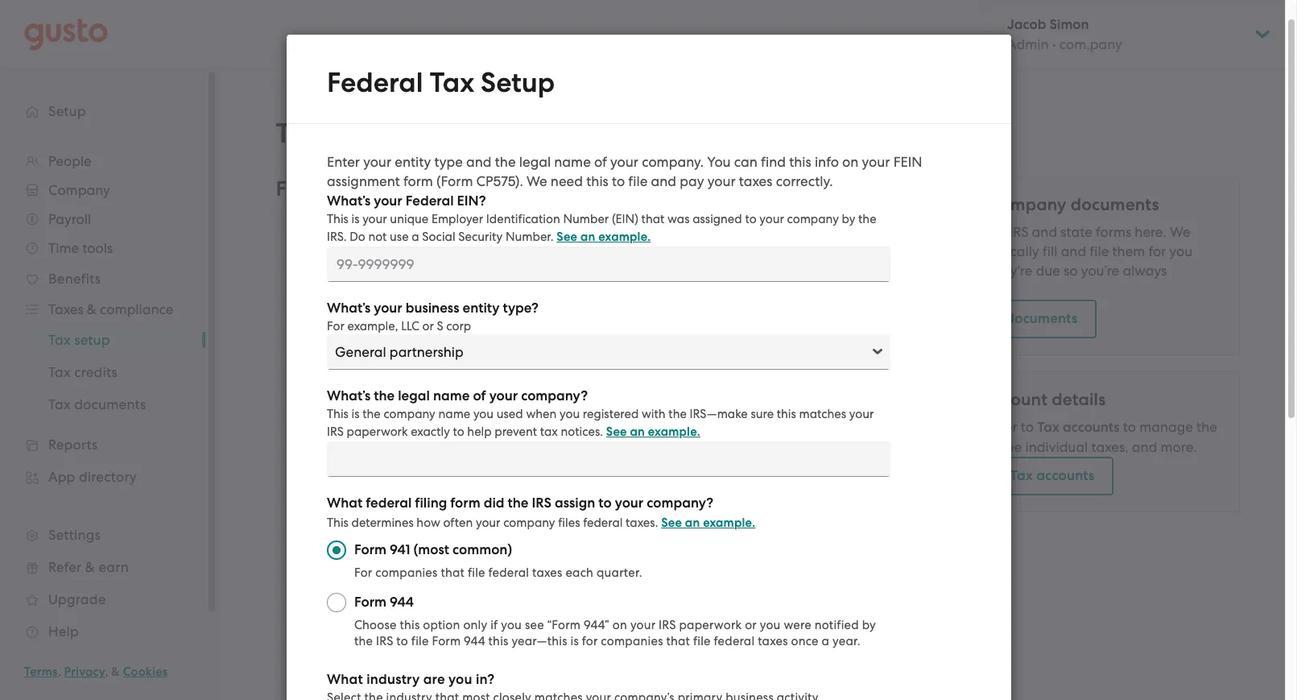 Task type: locate. For each thing, give the bounding box(es) containing it.
your up automatically
[[978, 224, 1006, 240]]

you up help
[[473, 407, 493, 421]]

form up the what's your federal ein?
[[403, 173, 433, 189]]

0 horizontal spatial entity
[[395, 154, 431, 170]]

correctly.
[[776, 173, 833, 189]]

tax inside federal tax setup document
[[429, 66, 474, 99]]

2 vertical spatial this
[[327, 516, 348, 530]]

file inside form 941 (most common) for companies that file federal taxes each quarter.
[[468, 565, 485, 580]]

security
[[458, 230, 502, 244]]

and down company.
[[651, 173, 676, 189]]

type
[[434, 154, 463, 170]]

0 horizontal spatial 944
[[390, 594, 414, 611]]

your down correctly.
[[759, 212, 784, 226]]

on right 944"
[[613, 618, 627, 632]]

0 horizontal spatial for
[[327, 319, 344, 333]]

the inside enter your entity type and the legal name of your company. you can find this info on your fein assignment form (form cp575). we need this to file and pay your taxes correctly.
[[495, 154, 516, 170]]

2 what's from the top
[[327, 300, 370, 317]]

when inside see your irs and state forms here. we automatically fill and file them for you when they're due so you're always covered.
[[952, 263, 987, 279]]

to
[[612, 173, 625, 189], [745, 212, 756, 226], [1021, 419, 1034, 435], [1124, 419, 1137, 435], [453, 425, 464, 439], [994, 467, 1007, 484], [598, 495, 612, 512], [396, 634, 408, 648]]

federal up setup
[[327, 66, 423, 99]]

a
[[411, 230, 419, 244], [822, 634, 829, 648]]

form inside form 941 (most common) for companies that file federal taxes each quarter.
[[354, 541, 386, 558]]

0 vertical spatial is
[[351, 212, 359, 226]]

federal tax setup inside document
[[327, 66, 555, 99]]

what's up example, on the left top
[[327, 300, 370, 317]]

your inside what's your business entity type? for example, llc or s corp
[[374, 300, 402, 317]]

0 vertical spatial federal tax setup
[[327, 66, 555, 99]]

what's down example, on the left top
[[327, 387, 370, 404]]

1 vertical spatial legal
[[398, 387, 430, 404]]

your up assignment
[[363, 154, 391, 170]]

0 vertical spatial name
[[554, 154, 591, 170]]

we inside see your irs and state forms here. we automatically fill and file them for you when they're due so you're always covered.
[[1170, 224, 1191, 240]]

name up the exactly
[[433, 387, 470, 404]]

this inside this is the company name you used when you registered with the irs—make sure this matches your irs paperwork exactly to help prevent tax notices.
[[777, 407, 796, 421]]

to right "assigned"
[[745, 212, 756, 226]]

0 vertical spatial setup
[[481, 66, 555, 99]]

federal down the what's your federal ein?
[[380, 210, 428, 226]]

2 horizontal spatial that
[[666, 634, 690, 648]]

2 vertical spatial that
[[666, 634, 690, 648]]

2 vertical spatial example.
[[703, 516, 755, 530]]

to manage the details, see individual taxes, and more.
[[952, 419, 1218, 455]]

name up need
[[554, 154, 591, 170]]

legal inside enter your entity type and the legal name of your company. you can find this info on your fein assignment form (form cp575). we need this to file and pay your taxes correctly.
[[519, 154, 551, 170]]

forms
[[1096, 224, 1132, 240]]

legal up need
[[519, 154, 551, 170]]

company up the exactly
[[383, 407, 435, 421]]

name
[[554, 154, 591, 170], [433, 387, 470, 404], [438, 407, 470, 421]]

we right here.
[[1170, 224, 1191, 240]]

corp
[[446, 319, 471, 333]]

what's the legal name of your company?
[[327, 387, 588, 404]]

accounts up taxes,
[[1063, 419, 1120, 436]]

company inside this is your unique employer identification number (ein) that was assigned to your company by the irs. do not use a social security number.
[[787, 212, 839, 226]]

, left the privacy link on the bottom left of the page
[[58, 665, 61, 679]]

federal tax setup up "type"
[[327, 66, 555, 99]]

this
[[327, 212, 348, 226], [327, 407, 348, 421], [327, 516, 348, 530]]

1 horizontal spatial form
[[450, 495, 480, 512]]

legal up the exactly
[[398, 387, 430, 404]]

your right 944"
[[630, 618, 656, 632]]

taxes down can
[[739, 173, 772, 189]]

2 vertical spatial an
[[685, 516, 700, 530]]

see inside form 944 choose this option only if you see "form 944" on your irs paperwork or you were notified by the irs to file form 944 this year—this is for companies that file federal taxes once a year.
[[525, 618, 544, 632]]

number
[[563, 212, 609, 226]]

taxes inside form 941 (most common) for companies that file federal taxes each quarter.
[[532, 565, 562, 580]]

paperwork
[[346, 425, 408, 439], [679, 618, 742, 632]]

or left were
[[745, 618, 757, 632]]

0 vertical spatial when
[[952, 263, 987, 279]]

0 vertical spatial that
[[641, 212, 664, 226]]

name down what's the legal name of your company?
[[438, 407, 470, 421]]

form up often
[[450, 495, 480, 512]]

business
[[405, 300, 459, 317]]

1 what from the top
[[327, 495, 362, 512]]

accounts inside button
[[1037, 467, 1095, 484]]

1 horizontal spatial companies
[[601, 634, 663, 648]]

1 horizontal spatial for
[[1149, 243, 1167, 259]]

0 horizontal spatial companies
[[375, 565, 437, 580]]

company
[[358, 242, 420, 259]]

and
[[466, 154, 491, 170], [651, 173, 676, 189], [1032, 224, 1058, 240], [1061, 243, 1087, 259], [1132, 439, 1158, 455]]

n/a up the security
[[466, 210, 491, 226]]

to inside enter your entity type and the legal name of your company. you can find this info on your fein assignment form (form cp575). we need this to file and pay your taxes correctly.
[[612, 173, 625, 189]]

1 vertical spatial form
[[354, 594, 386, 611]]

2 vertical spatial form
[[432, 634, 461, 648]]

of up number
[[594, 154, 607, 170]]

that inside form 944 choose this option only if you see "form 944" on your irs paperwork or you were notified by the irs to file form 944 this year—this is for companies that file federal taxes once a year.
[[666, 634, 690, 648]]

to inside to manage the details, see individual taxes, and more.
[[1124, 419, 1137, 435]]

n/a for federal ein
[[466, 210, 491, 226]]

see
[[1001, 439, 1022, 455], [525, 618, 544, 632]]

irs inside what federal filing form did the irs assign to your company? this determines how often your company files federal taxes. see an example.
[[532, 495, 551, 512]]

None radio
[[327, 541, 346, 560], [327, 593, 346, 612], [327, 541, 346, 560], [327, 593, 346, 612]]

1 vertical spatial 944
[[464, 634, 485, 648]]

944 up choose
[[390, 594, 414, 611]]

covered.
[[952, 282, 1006, 298]]

2 vertical spatial name
[[438, 407, 470, 421]]

files
[[558, 516, 580, 530]]

0 horizontal spatial we
[[526, 173, 547, 189]]

once
[[791, 634, 819, 648]]

you right them
[[1170, 243, 1193, 259]]

0 horizontal spatial on
[[613, 618, 627, 632]]

entity left "type"
[[395, 154, 431, 170]]

2 , from the left
[[105, 665, 108, 679]]

0 vertical spatial legal
[[519, 154, 551, 170]]

see an example. down number
[[556, 230, 651, 244]]

for left example, on the left top
[[327, 319, 344, 333]]

of up help
[[473, 387, 486, 404]]

and inside to manage the details, see individual taxes, and more.
[[1132, 439, 1158, 455]]

documents
[[1071, 194, 1160, 215], [1006, 310, 1078, 327]]

company?
[[521, 387, 588, 404], [647, 495, 713, 512]]

,
[[58, 665, 61, 679], [105, 665, 108, 679]]

1 this from the top
[[327, 212, 348, 226]]

1 horizontal spatial for
[[354, 565, 372, 580]]

2 this from the top
[[327, 407, 348, 421]]

tax left setup
[[276, 117, 320, 150]]

what's your federal ein?
[[327, 193, 486, 209]]

1 vertical spatial n/a
[[466, 242, 491, 259]]

your left fein
[[862, 154, 890, 170]]

what's inside what's your business entity type? for example, llc or s corp
[[327, 300, 370, 317]]

3 this from the top
[[327, 516, 348, 530]]

for
[[1149, 243, 1167, 259], [582, 634, 598, 648]]

1 vertical spatial example.
[[648, 425, 700, 439]]

that inside this is your unique employer identification number (ein) that was assigned to your company by the irs. do not use a social security number.
[[641, 212, 664, 226]]

1 horizontal spatial 944
[[464, 634, 485, 648]]

for inside what's your business entity type? for example, llc or s corp
[[327, 319, 344, 333]]

documents inside 'link'
[[1006, 310, 1078, 327]]

0 vertical spatial company?
[[521, 387, 588, 404]]

for inside form 941 (most common) for companies that file federal taxes each quarter.
[[354, 565, 372, 580]]

tax
[[540, 425, 558, 439]]

1 horizontal spatial or
[[745, 618, 757, 632]]

see an example. down with
[[606, 425, 700, 439]]

is
[[351, 212, 359, 226], [351, 407, 359, 421], [570, 634, 579, 648]]

see right taxes.
[[661, 516, 682, 530]]

1 vertical spatial when
[[526, 407, 557, 421]]

and down manage
[[1132, 439, 1158, 455]]

1 horizontal spatial ,
[[105, 665, 108, 679]]

0 horizontal spatial see
[[525, 618, 544, 632]]

details,
[[952, 439, 998, 455]]

0 vertical spatial for
[[327, 319, 344, 333]]

your up example, on the left top
[[374, 300, 402, 317]]

1 horizontal spatial of
[[594, 154, 607, 170]]

1 vertical spatial this
[[327, 407, 348, 421]]

0 horizontal spatial form
[[403, 173, 433, 189]]

2 vertical spatial taxes
[[758, 634, 788, 648]]

0 vertical spatial see an example. button
[[556, 227, 651, 246]]

is inside this is the company name you used when you registered with the irs—make sure this matches your irs paperwork exactly to help prevent tax notices.
[[351, 407, 359, 421]]

you left were
[[760, 618, 781, 632]]

with
[[642, 407, 666, 421]]

form inside what federal filing form did the irs assign to your company? this determines how often your company files federal taxes. see an example.
[[450, 495, 480, 512]]

form inside enter your entity type and the legal name of your company. you can find this info on your fein assignment form (form cp575). we need this to file and pay your taxes correctly.
[[403, 173, 433, 189]]

your up unique
[[374, 193, 402, 209]]

0 horizontal spatial when
[[526, 407, 557, 421]]

always
[[1123, 263, 1168, 279]]

irs inside this is the company name you used when you registered with the irs—make sure this matches your irs paperwork exactly to help prevent tax notices.
[[327, 425, 343, 439]]

1 horizontal spatial that
[[641, 212, 664, 226]]

0 vertical spatial 944
[[390, 594, 414, 611]]

1 vertical spatial name
[[433, 387, 470, 404]]

2 horizontal spatial an
[[685, 516, 700, 530]]

1 vertical spatial companies
[[601, 634, 663, 648]]

this inside this is your unique employer identification number (ein) that was assigned to your company by the irs. do not use a social security number.
[[327, 212, 348, 226]]

example. for what's the legal name of your company?
[[648, 425, 700, 439]]

1 horizontal spatial an
[[630, 425, 645, 439]]

number.
[[505, 230, 553, 244]]

an down number
[[580, 230, 595, 244]]

to left help
[[453, 425, 464, 439]]

prevent
[[494, 425, 537, 439]]

paperwork inside this is the company name you used when you registered with the irs—make sure this matches your irs paperwork exactly to help prevent tax notices.
[[346, 425, 408, 439]]

see an example. button down number
[[556, 227, 651, 246]]

for down here.
[[1149, 243, 1167, 259]]

0 vertical spatial example.
[[598, 230, 651, 244]]

companies down 944"
[[601, 634, 663, 648]]

1 vertical spatial accounts
[[1037, 467, 1095, 484]]

to right go
[[994, 467, 1007, 484]]

example. for what's your federal ein?
[[598, 230, 651, 244]]

view
[[971, 310, 1003, 327]]

the inside this is your unique employer identification number (ein) that was assigned to your company by the irs. do not use a social security number.
[[858, 212, 877, 226]]

see an example. for what's your federal ein?
[[556, 230, 651, 244]]

1 vertical spatial see an example.
[[606, 425, 700, 439]]

0 horizontal spatial by
[[842, 212, 855, 226]]

see an example. button
[[556, 227, 651, 246], [606, 422, 700, 441], [661, 513, 755, 532]]

What's the legal name of your company? text field
[[327, 441, 891, 477]]

you
[[1170, 243, 1193, 259], [473, 407, 493, 421], [559, 407, 580, 421], [501, 618, 522, 632], [760, 618, 781, 632], [448, 671, 472, 688]]

when up covered.
[[952, 263, 987, 279]]

irs—make
[[690, 407, 748, 421]]

entity inside enter your entity type and the legal name of your company. you can find this info on your fein assignment form (form cp575). we need this to file and pay your taxes correctly.
[[395, 154, 431, 170]]

notified
[[815, 618, 859, 632]]

federal inside form 944 choose this option only if you see "form 944" on your irs paperwork or you were notified by the irs to file form 944 this year—this is for companies that file federal taxes once a year.
[[714, 634, 755, 648]]

accounts down individual
[[1037, 467, 1095, 484]]

taxes down were
[[758, 634, 788, 648]]

are
[[423, 671, 445, 688]]

form
[[403, 173, 433, 189], [450, 495, 480, 512]]

on
[[842, 154, 859, 170], [613, 618, 627, 632]]

0 vertical spatial or
[[422, 319, 434, 333]]

we left need
[[526, 173, 547, 189]]

0 horizontal spatial a
[[411, 230, 419, 244]]

see down your
[[952, 224, 975, 240]]

that inside form 941 (most common) for companies that file federal taxes each quarter.
[[441, 565, 464, 580]]

an right taxes.
[[685, 516, 700, 530]]

tax up "type"
[[429, 66, 474, 99]]

to right over
[[1021, 419, 1034, 435]]

form down determines
[[354, 541, 386, 558]]

tax setup
[[276, 117, 398, 150]]

3 what's from the top
[[327, 387, 370, 404]]

1 vertical spatial by
[[862, 618, 876, 632]]

by inside form 944 choose this option only if you see "form 944" on your irs paperwork or you were notified by the irs to file form 944 this year—this is for companies that file federal taxes once a year.
[[862, 618, 876, 632]]

0 vertical spatial see an example.
[[556, 230, 651, 244]]

taxes left each
[[532, 565, 562, 580]]

your right matches
[[849, 407, 874, 421]]

1 vertical spatial an
[[630, 425, 645, 439]]

assign
[[555, 495, 595, 512]]

is inside this is your unique employer identification number (ein) that was assigned to your company by the irs. do not use a social security number.
[[351, 212, 359, 226]]

0 horizontal spatial an
[[580, 230, 595, 244]]

0 vertical spatial by
[[842, 212, 855, 226]]

federal inside form 941 (most common) for companies that file federal taxes each quarter.
[[488, 565, 529, 580]]

tax right go
[[1011, 467, 1034, 484]]

&
[[111, 665, 120, 679]]

name inside enter your entity type and the legal name of your company. you can find this info on your fein assignment form (form cp575). we need this to file and pay your taxes correctly.
[[554, 154, 591, 170]]

federal down common)
[[488, 565, 529, 580]]

what inside what federal filing form did the irs assign to your company? this determines how often your company files federal taxes. see an example.
[[327, 495, 362, 512]]

1 horizontal spatial on
[[842, 154, 859, 170]]

2 n/a from the top
[[466, 242, 491, 259]]

1 vertical spatial paperwork
[[679, 618, 742, 632]]

they're
[[990, 263, 1033, 279]]

schedule
[[395, 275, 453, 291]]

you right if
[[501, 618, 522, 632]]

0 horizontal spatial of
[[473, 387, 486, 404]]

how
[[416, 516, 440, 530]]

1 vertical spatial entity
[[462, 300, 499, 317]]

0 vertical spatial a
[[411, 230, 419, 244]]

an down with
[[630, 425, 645, 439]]

often
[[443, 516, 473, 530]]

to up taxes,
[[1124, 419, 1137, 435]]

fill
[[1043, 243, 1058, 259]]

documents down due
[[1006, 310, 1078, 327]]

to inside this is the company name you used when you registered with the irs—make sure this matches your irs paperwork exactly to help prevent tax notices.
[[453, 425, 464, 439]]

company inside this is the company name you used when you registered with the irs—make sure this matches your irs paperwork exactly to help prevent tax notices.
[[383, 407, 435, 421]]

see an example.
[[556, 230, 651, 244], [606, 425, 700, 439]]

n/a for company type
[[466, 242, 491, 259]]

this inside what federal filing form did the irs assign to your company? this determines how often your company files federal taxes. see an example.
[[327, 516, 348, 530]]

companies
[[375, 565, 437, 580], [601, 634, 663, 648]]

an inside what federal filing form did the irs assign to your company? this determines how often your company files federal taxes. see an example.
[[685, 516, 700, 530]]

0 vertical spatial documents
[[1071, 194, 1160, 215]]

0 horizontal spatial for
[[582, 634, 598, 648]]

this right the sure
[[777, 407, 796, 421]]

0 vertical spatial companies
[[375, 565, 437, 580]]

federal
[[327, 66, 423, 99], [276, 176, 348, 201], [405, 193, 454, 209], [380, 210, 428, 226]]

the
[[495, 154, 516, 170], [858, 212, 877, 226], [374, 387, 394, 404], [362, 407, 380, 421], [668, 407, 687, 421], [1197, 419, 1218, 435], [508, 495, 528, 512], [354, 634, 373, 648]]

tax down enter
[[353, 176, 386, 201]]

exactly
[[411, 425, 450, 439]]

1 vertical spatial what
[[327, 671, 363, 688]]

1 vertical spatial on
[[613, 618, 627, 632]]

0 horizontal spatial company?
[[521, 387, 588, 404]]

0 vertical spatial on
[[842, 154, 859, 170]]

an for what's your federal ein?
[[580, 230, 595, 244]]

year.
[[833, 634, 860, 648]]

1 horizontal spatial company?
[[647, 495, 713, 512]]

or
[[422, 319, 434, 333], [745, 618, 757, 632]]

a inside form 944 choose this option only if you see "form 944" on your irs paperwork or you were notified by the irs to file form 944 this year—this is for companies that file federal taxes once a year.
[[822, 634, 829, 648]]

0 vertical spatial entity
[[395, 154, 431, 170]]

0 vertical spatial form
[[403, 173, 433, 189]]

1 vertical spatial company?
[[647, 495, 713, 512]]

0 vertical spatial form
[[354, 541, 386, 558]]

a right use
[[411, 230, 419, 244]]

what industry are you in?
[[327, 671, 495, 688]]

taxes.
[[626, 516, 658, 530]]

your up taxes.
[[615, 495, 643, 512]]

or inside form 944 choose this option only if you see "form 944" on your irs paperwork or you were notified by the irs to file form 944 this year—this is for companies that file federal taxes once a year.
[[745, 618, 757, 632]]

of inside enter your entity type and the legal name of your company. you can find this info on your fein assignment form (form cp575). we need this to file and pay your taxes correctly.
[[594, 154, 607, 170]]

1 horizontal spatial when
[[952, 263, 987, 279]]

1 vertical spatial that
[[441, 565, 464, 580]]

1 what's from the top
[[327, 193, 370, 209]]

1 horizontal spatial we
[[1170, 224, 1191, 240]]

1 horizontal spatial a
[[822, 634, 829, 648]]

federal
[[365, 495, 411, 512], [583, 516, 623, 530], [488, 565, 529, 580], [714, 634, 755, 648]]

0 vertical spatial we
[[526, 173, 547, 189]]

for down 944"
[[582, 634, 598, 648]]

what's for what's your federal ein?
[[327, 193, 370, 209]]

1 vertical spatial see an example. button
[[606, 422, 700, 441]]

1 vertical spatial see
[[525, 618, 544, 632]]

0 horizontal spatial setup
[[391, 176, 447, 201]]

company left files
[[503, 516, 555, 530]]

944 down only
[[464, 634, 485, 648]]

terms
[[24, 665, 58, 679]]

1 n/a from the top
[[466, 210, 491, 226]]

and up cp575).
[[466, 154, 491, 170]]

1 vertical spatial for
[[354, 565, 372, 580]]

them
[[1113, 243, 1146, 259]]

companies down 941
[[375, 565, 437, 580]]

form up choose
[[354, 594, 386, 611]]

see down over
[[1001, 439, 1022, 455]]

info
[[815, 154, 839, 170]]

0 vertical spatial an
[[580, 230, 595, 244]]

taxes inside enter your entity type and the legal name of your company. you can find this info on your fein assignment form (form cp575). we need this to file and pay your taxes correctly.
[[739, 173, 772, 189]]

this inside this is the company name you used when you registered with the irs—make sure this matches your irs paperwork exactly to help prevent tax notices.
[[327, 407, 348, 421]]

0 vertical spatial accounts
[[1063, 419, 1120, 436]]

is for the
[[351, 407, 359, 421]]

documents up forms
[[1071, 194, 1160, 215]]

what up determines
[[327, 495, 362, 512]]

0 horizontal spatial that
[[441, 565, 464, 580]]

1 horizontal spatial paperwork
[[679, 618, 742, 632]]

0 vertical spatial of
[[594, 154, 607, 170]]

company up fill
[[992, 194, 1067, 215]]

paperwork inside form 944 choose this option only if you see "form 944" on your irs paperwork or you were notified by the irs to file form 944 this year—this is for companies that file federal taxes once a year.
[[679, 618, 742, 632]]

0 vertical spatial what
[[327, 495, 362, 512]]

we
[[526, 173, 547, 189], [1170, 224, 1191, 240]]

0 horizontal spatial or
[[422, 319, 434, 333]]

legal
[[519, 154, 551, 170], [398, 387, 430, 404]]

were
[[784, 618, 812, 632]]

what's for what's your business entity type? for example, llc or s corp
[[327, 300, 370, 317]]

1 vertical spatial we
[[1170, 224, 1191, 240]]

a down notified
[[822, 634, 829, 648]]

on inside form 944 choose this option only if you see "form 944" on your irs paperwork or you were notified by the irs to file form 944 this year—this is for companies that file federal taxes once a year.
[[613, 618, 627, 632]]

example.
[[598, 230, 651, 244], [648, 425, 700, 439], [703, 516, 755, 530]]

1 horizontal spatial legal
[[519, 154, 551, 170]]

for
[[327, 319, 344, 333], [354, 565, 372, 580]]

irs
[[1010, 224, 1029, 240], [327, 425, 343, 439], [532, 495, 551, 512], [659, 618, 676, 632], [376, 634, 393, 648]]

account menu element
[[987, 0, 1274, 68]]

1 vertical spatial taxes
[[532, 565, 562, 580]]

entity up the corp
[[462, 300, 499, 317]]

if
[[490, 618, 498, 632]]

on right info on the right top of the page
[[842, 154, 859, 170]]

company down correctly.
[[787, 212, 839, 226]]

your up "used"
[[489, 387, 518, 404]]

944
[[390, 594, 414, 611], [464, 634, 485, 648]]

0 vertical spatial taxes
[[739, 173, 772, 189]]

2 what from the top
[[327, 671, 363, 688]]

head over to tax accounts
[[952, 419, 1120, 436]]

1 vertical spatial of
[[473, 387, 486, 404]]

and up fill
[[1032, 224, 1058, 240]]

your up not
[[362, 212, 387, 226]]

state
[[1061, 224, 1093, 240]]

details
[[1052, 389, 1106, 410]]

0 horizontal spatial ,
[[58, 665, 61, 679]]



Task type: vqa. For each thing, say whether or not it's contained in the screenshot.
THE YES!
no



Task type: describe. For each thing, give the bounding box(es) containing it.
assignment
[[327, 173, 400, 189]]

go to tax accounts button
[[952, 457, 1114, 495]]

your inside see your irs and state forms here. we automatically fill and file them for you when they're due so you're always covered.
[[978, 224, 1006, 240]]

see inside see your irs and state forms here. we automatically fill and file them for you when they're due so you're always covered.
[[952, 224, 975, 240]]

a inside this is your unique employer identification number (ein) that was assigned to your company by the irs. do not use a social security number.
[[411, 230, 419, 244]]

on inside enter your entity type and the legal name of your company. you can find this info on your fein assignment form (form cp575). we need this to file and pay your taxes correctly.
[[842, 154, 859, 170]]

setup inside document
[[481, 66, 555, 99]]

due
[[1036, 263, 1061, 279]]

this left option
[[400, 618, 420, 632]]

1 vertical spatial federal tax setup
[[276, 176, 447, 201]]

do
[[349, 230, 365, 244]]

2 vertical spatial see an example. button
[[661, 513, 755, 532]]

see inside what federal filing form did the irs assign to your company? this determines how often your company files federal taxes. see an example.
[[661, 516, 682, 530]]

for inside form 944 choose this option only if you see "form 944" on your irs paperwork or you were notified by the irs to file form 944 this year—this is for companies that file federal taxes once a year.
[[582, 634, 598, 648]]

see down number
[[556, 230, 577, 244]]

so
[[1064, 263, 1078, 279]]

this right need
[[586, 173, 608, 189]]

this is your unique employer identification number (ein) that was assigned to your company by the irs. do not use a social security number.
[[327, 212, 877, 244]]

manage
[[1140, 419, 1194, 435]]

sure
[[751, 407, 774, 421]]

was
[[667, 212, 690, 226]]

can
[[734, 154, 758, 170]]

unique
[[390, 212, 428, 226]]

common)
[[452, 541, 512, 558]]

ein?
[[457, 193, 486, 209]]

enter your entity type and the legal name of your company. you can find this info on your fein assignment form (form cp575). we need this to file and pay your taxes correctly.
[[327, 154, 922, 189]]

home image
[[24, 18, 108, 50]]

for inside see your irs and state forms here. we automatically fill and file them for you when they're due so you're always covered.
[[1149, 243, 1167, 259]]

enter
[[327, 154, 360, 170]]

see an example. button for what's the legal name of your company?
[[606, 422, 700, 441]]

companies inside form 944 choose this option only if you see "form 944" on your irs paperwork or you were notified by the irs to file form 944 this year—this is for companies that file federal taxes once a year.
[[601, 634, 663, 648]]

federal up federal ein on the top of the page
[[405, 193, 454, 209]]

privacy link
[[64, 665, 105, 679]]

industry
[[366, 671, 420, 688]]

"form
[[547, 618, 581, 632]]

company.
[[642, 154, 704, 170]]

the inside form 944 choose this option only if you see "form 944" on your irs paperwork or you were notified by the irs to file form 944 this year—this is for companies that file federal taxes once a year.
[[354, 634, 373, 648]]

what's your business entity type? for example, llc or s corp
[[327, 300, 538, 333]]

is for your
[[351, 212, 359, 226]]

company inside what federal filing form did the irs assign to your company? this determines how often your company files federal taxes. see an example.
[[503, 516, 555, 530]]

your down you
[[707, 173, 736, 189]]

to inside this is your unique employer identification number (ein) that was assigned to your company by the irs. do not use a social security number.
[[745, 212, 756, 226]]

filing
[[415, 495, 447, 512]]

each
[[565, 565, 593, 580]]

social
[[422, 230, 455, 244]]

need
[[550, 173, 583, 189]]

and up the so
[[1061, 243, 1087, 259]]

help
[[467, 425, 492, 439]]

name inside this is the company name you used when you registered with the irs—make sure this matches your irs paperwork exactly to help prevent tax notices.
[[438, 407, 470, 421]]

companies inside form 941 (most common) for companies that file federal taxes each quarter.
[[375, 565, 437, 580]]

the inside what federal filing form did the irs assign to your company? this determines how often your company files federal taxes. see an example.
[[508, 495, 528, 512]]

over
[[990, 419, 1018, 435]]

entity inside what's your business entity type? for example, llc or s corp
[[462, 300, 499, 317]]

your down did
[[476, 516, 500, 530]]

or inside what's your business entity type? for example, llc or s corp
[[422, 319, 434, 333]]

view documents
[[971, 310, 1078, 327]]

federal ein
[[380, 210, 453, 226]]

tax up individual
[[1038, 419, 1060, 436]]

account
[[984, 389, 1048, 410]]

file inside see your irs and state forms here. we automatically fill and file them for you when they're due so you're always covered.
[[1090, 243, 1109, 259]]

your left company.
[[610, 154, 638, 170]]

example,
[[347, 319, 398, 333]]

identification
[[486, 212, 560, 226]]

use
[[390, 230, 409, 244]]

registered
[[583, 407, 639, 421]]

here.
[[1135, 224, 1167, 240]]

you left "in?"
[[448, 671, 472, 688]]

federal tax setup document
[[286, 35, 1011, 700]]

your inside form 944 choose this option only if you see "form 944" on your irs paperwork or you were notified by the irs to file form 944 this year—this is for companies that file federal taxes once a year.
[[630, 618, 656, 632]]

determines
[[351, 516, 413, 530]]

setup
[[327, 117, 398, 150]]

company? inside what federal filing form did the irs assign to your company? this determines how often your company files federal taxes. see an example.
[[647, 495, 713, 512]]

944"
[[584, 618, 609, 632]]

federal down enter
[[276, 176, 348, 201]]

form 944 choose this option only if you see "form 944" on your irs paperwork or you were notified by the irs to file form 944 this year—this is for companies that file federal taxes once a year.
[[354, 594, 876, 648]]

(ein)
[[612, 212, 638, 226]]

(most
[[413, 541, 449, 558]]

file inside enter your entity type and the legal name of your company. you can find this info on your fein assignment form (form cp575). we need this to file and pay your taxes correctly.
[[628, 173, 648, 189]]

this for what's the legal name of your company?
[[327, 407, 348, 421]]

quarter.
[[597, 565, 642, 580]]

automatically
[[952, 243, 1040, 259]]

to inside what federal filing form did the irs assign to your company? this determines how often your company files federal taxes. see an example.
[[598, 495, 612, 512]]

type?
[[503, 300, 538, 317]]

form for form 941 (most common)
[[354, 541, 386, 558]]

choose
[[354, 618, 396, 632]]

terms link
[[24, 665, 58, 679]]

head
[[952, 419, 987, 435]]

privacy
[[64, 665, 105, 679]]

you're
[[1082, 263, 1120, 279]]

tax inside go to tax accounts button
[[1011, 467, 1034, 484]]

what's for what's the legal name of your company?
[[327, 387, 370, 404]]

is inside form 944 choose this option only if you see "form 944" on your irs paperwork or you were notified by the irs to file form 944 this year—this is for companies that file federal taxes once a year.
[[570, 634, 579, 648]]

to inside go to tax accounts button
[[994, 467, 1007, 484]]

taxes inside form 944 choose this option only if you see "form 944" on your irs paperwork or you were notified by the irs to file form 944 this year—this is for companies that file federal taxes once a year.
[[758, 634, 788, 648]]

see down registered at the bottom of page
[[606, 425, 627, 439]]

assigned
[[692, 212, 742, 226]]

you inside see your irs and state forms here. we automatically fill and file them for you when they're due so you're always covered.
[[1170, 243, 1193, 259]]

employer
[[431, 212, 483, 226]]

ein
[[431, 210, 453, 226]]

federal up determines
[[365, 495, 411, 512]]

to inside head over to tax accounts
[[1021, 419, 1034, 435]]

not
[[368, 230, 387, 244]]

1 , from the left
[[58, 665, 61, 679]]

you up "notices."
[[559, 407, 580, 421]]

llc
[[401, 319, 419, 333]]

form for form 944
[[354, 594, 386, 611]]

what for what industry are you in?
[[327, 671, 363, 688]]

your company documents
[[952, 194, 1160, 215]]

used
[[496, 407, 523, 421]]

did
[[483, 495, 504, 512]]

this down if
[[488, 634, 508, 648]]

1 vertical spatial setup
[[391, 176, 447, 201]]

(form
[[436, 173, 473, 189]]

example. inside what federal filing form did the irs assign to your company? this determines how often your company files federal taxes. see an example.
[[703, 516, 755, 530]]

company type
[[358, 242, 453, 259]]

deposit
[[343, 275, 392, 291]]

terms , privacy , & cookies
[[24, 665, 168, 679]]

find
[[761, 154, 786, 170]]

irs inside see your irs and state forms here. we automatically fill and file them for you when they're due so you're always covered.
[[1010, 224, 1029, 240]]

what federal filing form did the irs assign to your company? this determines how often your company files federal taxes. see an example.
[[327, 495, 755, 530]]

see an example. for what's the legal name of your company?
[[606, 425, 700, 439]]

what for what federal filing form did the irs assign to your company? this determines how often your company files federal taxes. see an example.
[[327, 495, 362, 512]]

an for what's the legal name of your company?
[[630, 425, 645, 439]]

notices.
[[561, 425, 603, 439]]

cookies button
[[123, 662, 168, 681]]

when inside this is the company name you used when you registered with the irs—make sure this matches your irs paperwork exactly to help prevent tax notices.
[[526, 407, 557, 421]]

the inside to manage the details, see individual taxes, and more.
[[1197, 419, 1218, 435]]

year—this
[[511, 634, 567, 648]]

this for what's your federal ein?
[[327, 212, 348, 226]]

irs.
[[327, 230, 346, 244]]

form 941 (most common) for companies that file federal taxes each quarter.
[[354, 541, 642, 580]]

tax up head
[[952, 389, 980, 410]]

see an example. button for what's your federal ein?
[[556, 227, 651, 246]]

type
[[423, 242, 453, 259]]

to inside form 944 choose this option only if you see "form 944" on your irs paperwork or you were notified by the irs to file form 944 this year—this is for companies that file federal taxes once a year.
[[396, 634, 408, 648]]

What's your Federal EIN? text field
[[327, 246, 891, 282]]

by inside this is your unique employer identification number (ein) that was assigned to your company by the irs. do not use a social security number.
[[842, 212, 855, 226]]

you
[[707, 154, 731, 170]]

cp575).
[[476, 173, 523, 189]]

we inside enter your entity type and the legal name of your company. you can find this info on your fein assignment form (form cp575). we need this to file and pay your taxes correctly.
[[526, 173, 547, 189]]

option
[[423, 618, 460, 632]]

this up correctly.
[[789, 154, 811, 170]]

federal right files
[[583, 516, 623, 530]]

individual
[[1026, 439, 1089, 455]]

see inside to manage the details, see individual taxes, and more.
[[1001, 439, 1022, 455]]

0 horizontal spatial legal
[[398, 387, 430, 404]]

s
[[437, 319, 443, 333]]

your inside this is the company name you used when you registered with the irs—make sure this matches your irs paperwork exactly to help prevent tax notices.
[[849, 407, 874, 421]]



